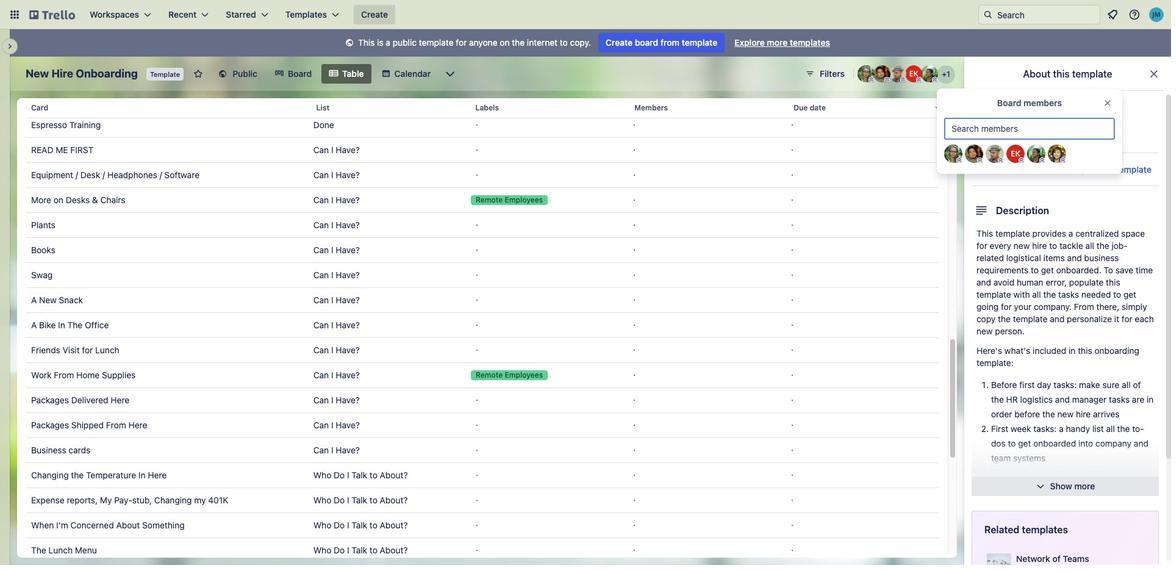 Task type: describe. For each thing, give the bounding box(es) containing it.
templates button
[[278, 5, 347, 24]]

populate
[[1070, 277, 1104, 287]]

calendar link
[[374, 64, 438, 84]]

i for swag
[[331, 270, 334, 280]]

ellie kulick (elliekulick2) image for chris temperson (christemperson) image's this member is an admin of this workspace. image
[[1007, 145, 1025, 163]]

the up the 'show more' at bottom
[[1074, 467, 1087, 478]]

simply
[[1122, 301, 1148, 312]]

4 have? from the top
[[336, 220, 360, 230]]

in inside before first day tasks: make sure all of the hr logistics and manager tasks are in order before the new hire arrives first week tasks: a handy list all the to- dos to get onboarded into company and team systems who's who list: help the newbie orient themselves and learn all about the key people they'll encounter at work
[[1147, 394, 1154, 405]]

row containing a bike in the office
[[26, 312, 939, 338]]

0 vertical spatial get
[[1042, 265, 1055, 275]]

week
[[1011, 424, 1032, 434]]

onboarded
[[1034, 438, 1077, 449]]

jeremy miller (jeremymiller198) image
[[1150, 7, 1164, 22]]

remote for more on desks & chairs
[[476, 195, 503, 204]]

0 horizontal spatial new
[[977, 326, 993, 336]]

lunch inside the friends visit for lunch link
[[95, 345, 119, 355]]

remote employees for more on desks & chairs
[[476, 195, 543, 204]]

template up every
[[996, 228, 1031, 239]]

this member is an admin of this workspace. image for chris temperson (christemperson) image
[[998, 157, 1004, 163]]

explore more templates link
[[728, 33, 838, 52]]

+ 1
[[942, 70, 951, 79]]

with
[[1014, 289, 1031, 300]]

share template
[[1091, 164, 1152, 174]]

done
[[314, 120, 334, 130]]

share
[[1091, 164, 1114, 174]]

for inside row
[[82, 345, 93, 355]]

equipment / desk / headphones / software
[[31, 170, 200, 180]]

0 horizontal spatial a
[[386, 37, 391, 48]]

board for board
[[288, 68, 312, 79]]

i for packages delivered here
[[331, 395, 334, 405]]

131.3k
[[1027, 164, 1054, 174]]

can i have? for desk
[[314, 170, 360, 180]]

list
[[1093, 424, 1104, 434]]

the inside the a bike in the office "link"
[[67, 320, 83, 330]]

can for desks
[[314, 195, 329, 205]]

business
[[1085, 253, 1120, 263]]

who do i talk to about? for something
[[314, 520, 408, 530]]

about? for stub,
[[380, 495, 408, 505]]

public
[[233, 68, 258, 79]]

key
[[1129, 482, 1143, 493]]

swag link
[[31, 263, 304, 287]]

sm image
[[344, 37, 356, 49]]

show
[[1051, 481, 1073, 491]]

the inside the lunch menu link
[[31, 545, 46, 555]]

espresso
[[31, 120, 67, 130]]

filters
[[820, 68, 845, 79]]

plants link
[[31, 213, 304, 237]]

business cards
[[31, 445, 91, 455]]

the left internet
[[512, 37, 525, 48]]

about this template
[[1024, 68, 1113, 79]]

here's what's included in this onboarding template:
[[977, 345, 1140, 368]]

the lunch menu
[[31, 545, 97, 555]]

this member is an admin of this workspace. image for andre gorte (andregorte) image
[[885, 77, 890, 82]]

friends visit for lunch link
[[31, 338, 304, 363]]

error,
[[1046, 277, 1067, 287]]

more on desks & chairs link
[[31, 188, 304, 212]]

board for board admins
[[997, 104, 1024, 115]]

18.3k
[[989, 164, 1013, 174]]

chris temperson (christemperson) image
[[890, 65, 907, 82]]

1 horizontal spatial new
[[1014, 240, 1030, 251]]

color: green, title: "remote employees" element for work from home supplies
[[471, 370, 548, 380]]

0 vertical spatial on
[[500, 37, 510, 48]]

2 / from the left
[[103, 170, 105, 180]]

included
[[1033, 345, 1067, 356]]

i for packages shipped from here
[[331, 420, 334, 430]]

changing the temperature in here link
[[31, 463, 304, 488]]

for left anyone
[[456, 37, 467, 48]]

the left to-
[[1118, 424, 1131, 434]]

headphones
[[107, 170, 157, 180]]

and down company.
[[1051, 314, 1065, 324]]

amy freiderson (amyfreiderson) image for andre gorte (andregorte) icon
[[945, 145, 963, 163]]

a bike in the office
[[31, 320, 109, 330]]

template right from at the right of the page
[[682, 37, 718, 48]]

0 horizontal spatial changing
[[31, 470, 69, 480]]

1 horizontal spatial templates
[[1022, 524, 1069, 535]]

reports,
[[67, 495, 98, 505]]

snack
[[59, 295, 83, 305]]

this member is an admin of this workspace. image left chris temperson (christemperson) icon
[[869, 77, 875, 82]]

packages delivered here
[[31, 395, 130, 405]]

talk for here
[[352, 470, 367, 480]]

0 vertical spatial here
[[111, 395, 130, 405]]

1 vertical spatial here
[[128, 420, 147, 430]]

share template button
[[1074, 163, 1152, 176]]

1 vertical spatial about
[[116, 520, 140, 530]]

all down human
[[1033, 289, 1042, 300]]

create for create board from template
[[606, 37, 633, 48]]

1 horizontal spatial from
[[106, 420, 126, 430]]

row containing changing the temperature in here
[[26, 463, 939, 488]]

equipment / desk / headphones / software link
[[31, 163, 304, 187]]

items
[[1044, 253, 1066, 263]]

and down tackle
[[1068, 253, 1083, 263]]

4 can i have? from the top
[[314, 220, 360, 230]]

a inside this template provides a centralized space for every new hire to tackle all the job- related logistical items and business requirements to get onboarded. to save time and avoid human error, populate this template with all the tasks needed to get going for your company. from there, simply copy the template and personalize it for each new person.
[[1069, 228, 1074, 239]]

stub,
[[132, 495, 152, 505]]

401k
[[208, 495, 228, 505]]

row containing a new snack
[[26, 287, 939, 313]]

have? for desk
[[336, 170, 360, 180]]

this member is an admin of this workspace. image for priscilla parjet (priscillaparjet) icon
[[1040, 157, 1045, 163]]

chris temperson (christemperson) image
[[986, 145, 1005, 163]]

work
[[31, 370, 52, 380]]

changing the temperature in here
[[31, 470, 167, 480]]

5 can from the top
[[314, 245, 329, 255]]

have? for in
[[336, 320, 360, 330]]

remote for work from home supplies
[[476, 370, 503, 380]]

table
[[342, 68, 364, 79]]

i'm
[[56, 520, 68, 530]]

the left key
[[1114, 482, 1127, 493]]

list
[[316, 103, 330, 112]]

labels button
[[471, 93, 630, 123]]

time
[[1136, 265, 1154, 275]]

row containing friends visit for lunch
[[26, 337, 939, 363]]

row containing books
[[26, 237, 939, 263]]

template inside button
[[1117, 164, 1152, 174]]

can for for
[[314, 345, 329, 355]]

13 can from the top
[[314, 445, 329, 455]]

delivered
[[71, 395, 108, 405]]

0 horizontal spatial templates
[[790, 37, 831, 48]]

before
[[1015, 409, 1041, 419]]

this member is an admin of this workspace. image left priscilla parjet (priscillaparjet) icon
[[1019, 157, 1025, 163]]

admins
[[1026, 104, 1060, 115]]

can for from
[[314, 420, 329, 430]]

cards
[[69, 445, 91, 455]]

work from home supplies link
[[31, 363, 304, 388]]

Search field
[[994, 5, 1100, 24]]

andre gorte (andregorte) image
[[965, 145, 984, 163]]

arrives
[[1094, 409, 1120, 419]]

talk for something
[[352, 520, 367, 530]]

anyone
[[469, 37, 498, 48]]

table link
[[322, 64, 371, 84]]

can i have? for here
[[314, 395, 360, 405]]

more for explore
[[767, 37, 788, 48]]

of inside before first day tasks: make sure all of the hr logistics and manager tasks are in order before the new hire arrives first week tasks: a handy list all the to- dos to get onboarded into company and team systems who's who list: help the newbie orient themselves and learn all about the key people they'll encounter at work
[[1134, 380, 1142, 390]]

home
[[76, 370, 100, 380]]

requirements
[[977, 265, 1029, 275]]

row containing swag
[[26, 262, 939, 288]]

do for something
[[334, 520, 345, 530]]

new inside board name "text field"
[[26, 67, 49, 80]]

tackle
[[1060, 240, 1084, 251]]

table containing espresso training
[[17, 93, 958, 563]]

i for plants
[[331, 220, 334, 230]]

when i'm concerned about something link
[[31, 513, 304, 538]]

more on desks & chairs
[[31, 195, 125, 205]]

for left your
[[1001, 301, 1012, 312]]

+
[[942, 70, 947, 79]]

packages delivered here link
[[31, 388, 304, 413]]

my
[[100, 495, 112, 505]]

amy freiderson (amyfreiderson) image for andre gorte (andregorte) image
[[858, 65, 875, 82]]

espresso training
[[31, 120, 101, 130]]

row containing plants
[[26, 212, 939, 238]]

my
[[194, 495, 206, 505]]

i for business cards
[[331, 445, 334, 455]]

remote employees button for work from home supplies
[[466, 363, 624, 388]]

card button
[[26, 93, 312, 123]]

who's
[[992, 467, 1016, 478]]

when
[[31, 520, 54, 530]]

back to home image
[[29, 5, 75, 24]]

expense reports, my pay-stub, changing my 401k link
[[31, 488, 304, 513]]

0 vertical spatial this
[[1054, 68, 1070, 79]]

4 about? from the top
[[380, 545, 408, 555]]

0 vertical spatial tasks:
[[1054, 380, 1077, 390]]

2 horizontal spatial get
[[1124, 289, 1137, 300]]

new inside row
[[39, 295, 57, 305]]

can for in
[[314, 320, 329, 330]]

due
[[794, 103, 808, 112]]

tasks inside before first day tasks: make sure all of the hr logistics and manager tasks are in order before the new hire arrives first week tasks: a handy list all the to- dos to get onboarded into company and team systems who's who list: help the newbie orient themselves and learn all about the key people they'll encounter at work
[[1110, 394, 1130, 405]]

board link
[[267, 64, 319, 84]]

have? for for
[[336, 345, 360, 355]]

this inside this template provides a centralized space for every new hire to tackle all the job- related logistical items and business requirements to get onboarded. to save time and avoid human error, populate this template with all the tasks needed to get going for your company. from there, simply copy the template and personalize it for each new person.
[[1107, 277, 1121, 287]]

chairs
[[100, 195, 125, 205]]

read
[[31, 145, 53, 155]]

and down "list:"
[[1039, 482, 1054, 493]]

personalize
[[1068, 314, 1113, 324]]

the up business
[[1097, 240, 1110, 251]]

row containing espresso training
[[26, 112, 939, 138]]

can for snack
[[314, 295, 329, 305]]

Board name text field
[[20, 64, 144, 84]]

network
[[1017, 554, 1051, 564]]

this member is an admin of this workspace. image for priscilla parjet (priscillaparjet) image
[[933, 77, 938, 82]]

every
[[990, 240, 1012, 251]]

5 have? from the top
[[336, 245, 360, 255]]

for up related
[[977, 240, 988, 251]]

hr
[[1007, 394, 1019, 405]]

6 can i have? from the top
[[314, 270, 360, 280]]

i for friends visit for lunch
[[331, 345, 334, 355]]

about? for something
[[380, 520, 408, 530]]

and left the avoid
[[977, 277, 992, 287]]

Search members text field
[[945, 118, 1116, 140]]

the down cards
[[71, 470, 84, 480]]

row containing packages shipped from here
[[26, 413, 939, 438]]

can i have? for for
[[314, 345, 360, 355]]

get inside before first day tasks: make sure all of the hr logistics and manager tasks are in order before the new hire arrives first week tasks: a handy list all the to- dos to get onboarded into company and team systems who's who list: help the newbie orient themselves and learn all about the key people they'll encounter at work
[[1019, 438, 1032, 449]]

who do i talk to about? for here
[[314, 470, 408, 480]]

to inside before first day tasks: make sure all of the hr logistics and manager tasks are in order before the new hire arrives first week tasks: a handy list all the to- dos to get onboarded into company and team systems who's who list: help the newbie orient themselves and learn all about the key people they'll encounter at work
[[1009, 438, 1016, 449]]

lunch inside the lunch menu link
[[48, 545, 73, 555]]

have? for desks
[[336, 195, 360, 205]]

have? for from
[[336, 420, 360, 430]]

more
[[31, 195, 51, 205]]

the left hr
[[992, 394, 1004, 405]]

all right learn
[[1078, 482, 1087, 493]]

filters button
[[802, 64, 849, 84]]

the up company.
[[1044, 289, 1057, 300]]

priscilla parjet (priscillaparjet) image
[[922, 65, 939, 82]]

do for here
[[334, 470, 345, 480]]

provides
[[1033, 228, 1067, 239]]

4 who do i talk to about? from the top
[[314, 545, 408, 555]]

5 can i have? from the top
[[314, 245, 360, 255]]

can i have? for first
[[314, 145, 360, 155]]

in inside here's what's included in this onboarding template:
[[1069, 345, 1076, 356]]

row containing read me first
[[26, 137, 939, 163]]



Task type: locate. For each thing, give the bounding box(es) containing it.
can i have?
[[314, 145, 360, 155], [314, 170, 360, 180], [314, 195, 360, 205], [314, 220, 360, 230], [314, 245, 360, 255], [314, 270, 360, 280], [314, 295, 360, 305], [314, 320, 360, 330], [314, 345, 360, 355], [314, 370, 360, 380], [314, 395, 360, 405], [314, 420, 360, 430], [314, 445, 360, 455]]

desks
[[66, 195, 90, 205]]

all right sure
[[1123, 380, 1131, 390]]

0 vertical spatial templates
[[790, 37, 831, 48]]

1 vertical spatial remote employees button
[[466, 363, 624, 388]]

this member is an admin of this workspace. image left +
[[933, 77, 938, 82]]

in right bike
[[58, 320, 65, 330]]

1 vertical spatial from
[[54, 370, 74, 380]]

template down your
[[1014, 314, 1048, 324]]

office
[[85, 320, 109, 330]]

systems
[[1014, 453, 1046, 463]]

2 talk from the top
[[352, 495, 367, 505]]

0 horizontal spatial more
[[767, 37, 788, 48]]

search image
[[984, 10, 994, 20]]

1 color: green, title: "remote employees" element from the top
[[471, 195, 548, 205]]

the up person.
[[999, 314, 1011, 324]]

2 can i have? from the top
[[314, 170, 360, 180]]

1 vertical spatial new
[[39, 295, 57, 305]]

1 vertical spatial a
[[1069, 228, 1074, 239]]

template up "going"
[[977, 289, 1012, 300]]

the
[[67, 320, 83, 330], [31, 545, 46, 555]]

changing down business
[[31, 470, 69, 480]]

8 row from the top
[[26, 262, 939, 288]]

recent button
[[161, 5, 216, 24]]

this inside this template provides a centralized space for every new hire to tackle all the job- related logistical items and business requirements to get onboarded. to save time and avoid human error, populate this template with all the tasks needed to get going for your company. from there, simply copy the template and personalize it for each new person.
[[977, 228, 994, 239]]

the down the logistics
[[1043, 409, 1056, 419]]

0 vertical spatial about
[[1024, 68, 1051, 79]]

talk for stub,
[[352, 495, 367, 505]]

from right shipped
[[106, 420, 126, 430]]

dos
[[992, 438, 1006, 449]]

this member is an admin of this workspace. image for ellie kulick (elliekulick2) icon associated with chris temperson (christemperson) icon this member is an admin of this workspace. image
[[917, 77, 922, 82]]

1 vertical spatial tasks:
[[1034, 424, 1057, 434]]

0 horizontal spatial of
[[1053, 554, 1061, 564]]

samantha pivlot (samanthapivlot) image
[[1048, 145, 1067, 163]]

of left teams
[[1053, 554, 1061, 564]]

this for this is a public template for anyone on the internet to copy.
[[358, 37, 375, 48]]

1 vertical spatial create
[[606, 37, 633, 48]]

tasks inside this template provides a centralized space for every new hire to tackle all the job- related logistical items and business requirements to get onboarded. to save time and avoid human error, populate this template with all the tasks needed to get going for your company. from there, simply copy the template and personalize it for each new person.
[[1059, 289, 1080, 300]]

the left office
[[67, 320, 83, 330]]

who inside before first day tasks: make sure all of the hr logistics and manager tasks are in order before the new hire arrives first week tasks: a handy list all the to- dos to get onboarded into company and team systems who's who list: help the newbie orient themselves and learn all about the key people they'll encounter at work
[[1018, 467, 1036, 478]]

2 do from the top
[[334, 495, 345, 505]]

a new snack link
[[31, 288, 304, 312]]

expense
[[31, 495, 64, 505]]

tasks down sure
[[1110, 394, 1130, 405]]

0 vertical spatial tasks
[[1059, 289, 1080, 300]]

1 horizontal spatial changing
[[154, 495, 192, 505]]

3 can i have? from the top
[[314, 195, 360, 205]]

1 horizontal spatial this
[[977, 228, 994, 239]]

more up at
[[1075, 481, 1096, 491]]

3 who do i talk to about? from the top
[[314, 520, 408, 530]]

row containing business cards
[[26, 438, 939, 463]]

new inside before first day tasks: make sure all of the hr logistics and manager tasks are in order before the new hire arrives first week tasks: a handy list all the to- dos to get onboarded into company and team systems who's who list: help the newbie orient themselves and learn all about the key people they'll encounter at work
[[1058, 409, 1074, 419]]

about? for here
[[380, 470, 408, 480]]

ellie kulick (elliekulick2) image left priscilla parjet (priscillaparjet) icon
[[1007, 145, 1025, 163]]

hire down provides
[[1033, 240, 1048, 251]]

friends
[[31, 345, 60, 355]]

9 row from the top
[[26, 287, 939, 313]]

1 horizontal spatial a
[[1060, 424, 1064, 434]]

templates up filters button
[[790, 37, 831, 48]]

have? for here
[[336, 395, 360, 405]]

0 vertical spatial hire
[[1033, 240, 1048, 251]]

/ left desk
[[76, 170, 78, 180]]

ellie kulick (elliekulick2) image left +
[[906, 65, 923, 82]]

supplies
[[102, 370, 136, 380]]

can i have? for snack
[[314, 295, 360, 305]]

can for home
[[314, 370, 329, 380]]

row containing expense reports, my pay-stub, changing my 401k
[[26, 488, 939, 513]]

0 vertical spatial in
[[58, 320, 65, 330]]

new up handy
[[1058, 409, 1074, 419]]

7 can i have? from the top
[[314, 295, 360, 305]]

have? for home
[[336, 370, 360, 380]]

10 row from the top
[[26, 312, 939, 338]]

4 can from the top
[[314, 220, 329, 230]]

concerned
[[71, 520, 114, 530]]

2 vertical spatial new
[[1058, 409, 1074, 419]]

here down supplies
[[111, 395, 130, 405]]

lunch down office
[[95, 345, 119, 355]]

all down centralized
[[1086, 240, 1095, 251]]

2 horizontal spatial new
[[1058, 409, 1074, 419]]

lunch down the i'm on the left of the page
[[48, 545, 73, 555]]

this up every
[[977, 228, 994, 239]]

swag
[[31, 270, 53, 280]]

1 vertical spatial remote employees
[[476, 370, 543, 380]]

1 horizontal spatial tasks
[[1110, 394, 1130, 405]]

2 horizontal spatial /
[[160, 170, 162, 180]]

remote employees button for more on desks & chairs
[[466, 188, 624, 212]]

9 can from the top
[[314, 345, 329, 355]]

row containing the lunch menu
[[26, 538, 939, 563]]

are
[[1133, 394, 1145, 405]]

in inside the a bike in the office "link"
[[58, 320, 65, 330]]

0 horizontal spatial in
[[58, 320, 65, 330]]

this member is an admin of this workspace. image for andre gorte (andregorte) icon amy freiderson (amyfreiderson) icon
[[957, 157, 962, 163]]

1 vertical spatial the
[[31, 545, 46, 555]]

0 vertical spatial a
[[31, 295, 37, 305]]

17 row from the top
[[26, 488, 939, 513]]

employees for more on desks & chairs
[[505, 195, 543, 204]]

this member is an admin of this workspace. image left andre gorte (andregorte) icon
[[957, 157, 962, 163]]

1 vertical spatial in
[[138, 470, 146, 480]]

13 row from the top
[[26, 388, 939, 413]]

i for work from home supplies
[[331, 370, 334, 380]]

/ left the software
[[160, 170, 162, 180]]

learn
[[1056, 482, 1076, 493]]

0 horizontal spatial the
[[31, 545, 46, 555]]

12 can from the top
[[314, 420, 329, 430]]

2 packages from the top
[[31, 420, 69, 430]]

1 vertical spatial new
[[977, 326, 993, 336]]

0 horizontal spatial tasks
[[1059, 289, 1080, 300]]

can for first
[[314, 145, 329, 155]]

plants
[[31, 220, 55, 230]]

7 have? from the top
[[336, 295, 360, 305]]

12 have? from the top
[[336, 420, 360, 430]]

1 vertical spatial remote
[[476, 370, 503, 380]]

i for a new snack
[[331, 295, 334, 305]]

this member is an admin of this workspace. image right priscilla parjet (priscillaparjet) icon
[[1061, 157, 1066, 163]]

to
[[1104, 265, 1114, 275]]

on right the more in the left of the page
[[54, 195, 63, 205]]

template right share
[[1117, 164, 1152, 174]]

row
[[26, 93, 948, 123], [26, 112, 939, 138], [26, 137, 939, 163], [26, 162, 939, 188], [26, 187, 939, 213], [26, 212, 939, 238], [26, 237, 939, 263], [26, 262, 939, 288], [26, 287, 939, 313], [26, 312, 939, 338], [26, 337, 939, 363], [26, 363, 939, 388], [26, 388, 939, 413], [26, 413, 939, 438], [26, 438, 939, 463], [26, 463, 939, 488], [26, 488, 939, 513], [26, 513, 939, 538], [26, 538, 939, 563]]

ellie kulick (elliekulick2) image
[[906, 65, 923, 82], [1007, 145, 1025, 163]]

get down week
[[1019, 438, 1032, 449]]

7 row from the top
[[26, 237, 939, 263]]

people
[[992, 497, 1019, 507]]

remote employees for work from home supplies
[[476, 370, 543, 380]]

19 row from the top
[[26, 538, 939, 563]]

10 can from the top
[[314, 370, 329, 380]]

from up personalize
[[1075, 301, 1095, 312]]

who for here
[[314, 470, 332, 480]]

encounter
[[1047, 497, 1087, 507]]

1 horizontal spatial more
[[1075, 481, 1096, 491]]

close popover image
[[1103, 98, 1113, 108]]

packages shipped from here
[[31, 420, 147, 430]]

read me first
[[31, 145, 94, 155]]

row containing when i'm concerned about something
[[26, 513, 939, 538]]

of up are
[[1134, 380, 1142, 390]]

more right explore
[[767, 37, 788, 48]]

bike
[[39, 320, 56, 330]]

calendar
[[395, 68, 431, 79]]

company
[[1096, 438, 1132, 449]]

work from home supplies
[[31, 370, 136, 380]]

employees for work from home supplies
[[505, 370, 543, 380]]

training
[[69, 120, 101, 130]]

onboarded.
[[1057, 265, 1102, 275]]

6 row from the top
[[26, 212, 939, 238]]

menu
[[75, 545, 97, 555]]

1 horizontal spatial create
[[606, 37, 633, 48]]

for right visit
[[82, 345, 93, 355]]

get down items
[[1042, 265, 1055, 275]]

day
[[1038, 380, 1052, 390]]

11 can from the top
[[314, 395, 329, 405]]

1 horizontal spatial amy freiderson (amyfreiderson) image
[[945, 145, 963, 163]]

this member is an admin of this workspace. image right andre gorte (andregorte) image
[[901, 77, 906, 82]]

1 horizontal spatial in
[[138, 470, 146, 480]]

needed
[[1082, 289, 1112, 300]]

10 have? from the top
[[336, 370, 360, 380]]

this member is an admin of this workspace. image
[[869, 77, 875, 82], [885, 77, 890, 82], [901, 77, 906, 82], [998, 157, 1004, 163], [1019, 157, 1025, 163]]

2 who do i talk to about? from the top
[[314, 495, 408, 505]]

11 can i have? from the top
[[314, 395, 360, 405]]

a left bike
[[31, 320, 37, 330]]

this up members
[[1054, 68, 1070, 79]]

have? for snack
[[336, 295, 360, 305]]

0 vertical spatial new
[[26, 67, 49, 80]]

1 vertical spatial ellie kulick (elliekulick2) image
[[1007, 145, 1025, 163]]

on
[[500, 37, 510, 48], [54, 195, 63, 205]]

from right work
[[54, 370, 74, 380]]

14 row from the top
[[26, 413, 939, 438]]

have?
[[336, 145, 360, 155], [336, 170, 360, 180], [336, 195, 360, 205], [336, 220, 360, 230], [336, 245, 360, 255], [336, 270, 360, 280], [336, 295, 360, 305], [336, 320, 360, 330], [336, 345, 360, 355], [336, 370, 360, 380], [336, 395, 360, 405], [336, 420, 360, 430], [336, 445, 360, 455]]

0 horizontal spatial /
[[76, 170, 78, 180]]

1 a from the top
[[31, 295, 37, 305]]

2 horizontal spatial this
[[1107, 277, 1121, 287]]

can for here
[[314, 395, 329, 405]]

color: green, title: "remote employees" element
[[471, 195, 548, 205], [471, 370, 548, 380]]

1 / from the left
[[76, 170, 78, 180]]

in
[[1069, 345, 1076, 356], [1147, 394, 1154, 405]]

board
[[635, 37, 659, 48]]

they'll
[[1021, 497, 1045, 507]]

for right it
[[1122, 314, 1133, 324]]

here down packages delivered here link
[[128, 420, 147, 430]]

teams
[[1063, 554, 1090, 564]]

this inside here's what's included in this onboarding template:
[[1079, 345, 1093, 356]]

hire up handy
[[1077, 409, 1091, 419]]

row containing more on desks & chairs
[[26, 187, 939, 213]]

get up simply
[[1124, 289, 1137, 300]]

row containing packages delivered here
[[26, 388, 939, 413]]

4 do from the top
[[334, 545, 345, 555]]

i for more on desks & chairs
[[331, 195, 334, 205]]

temperature
[[86, 470, 136, 480]]

from inside this template provides a centralized space for every new hire to tackle all the job- related logistical items and business requirements to get onboarded. to save time and avoid human error, populate this template with all the tasks needed to get going for your company. from there, simply copy the template and personalize it for each new person.
[[1075, 301, 1095, 312]]

2 employees from the top
[[505, 370, 543, 380]]

0 vertical spatial this
[[358, 37, 375, 48]]

this member is an admin of this workspace. image left chris temperson (christemperson) image
[[978, 157, 983, 163]]

1 horizontal spatial this
[[1079, 345, 1093, 356]]

create for create
[[361, 9, 388, 20]]

0 horizontal spatial this
[[358, 37, 375, 48]]

i for read me first
[[331, 145, 334, 155]]

template up close popover icon
[[1073, 68, 1113, 79]]

who do i talk to about? for stub,
[[314, 495, 408, 505]]

2 remote from the top
[[476, 370, 503, 380]]

a up onboarded
[[1060, 424, 1064, 434]]

this member is an admin of this workspace. image
[[917, 77, 922, 82], [933, 77, 938, 82], [957, 157, 962, 163], [978, 157, 983, 163], [1040, 157, 1045, 163], [1061, 157, 1066, 163]]

1
[[947, 70, 951, 79]]

onboarding
[[76, 67, 138, 80]]

9 have? from the top
[[336, 345, 360, 355]]

2 vertical spatial a
[[1060, 424, 1064, 434]]

can i have? for desks
[[314, 195, 360, 205]]

15 row from the top
[[26, 438, 939, 463]]

1 vertical spatial a
[[31, 320, 37, 330]]

1 vertical spatial of
[[1053, 554, 1061, 564]]

template right public on the left
[[419, 37, 454, 48]]

11 row from the top
[[26, 337, 939, 363]]

packages for packages shipped from here
[[31, 420, 69, 430]]

and
[[1068, 253, 1083, 263], [977, 277, 992, 287], [1051, 314, 1065, 324], [1056, 394, 1070, 405], [1134, 438, 1149, 449], [1039, 482, 1054, 493]]

3 about? from the top
[[380, 520, 408, 530]]

0 horizontal spatial get
[[1019, 438, 1032, 449]]

1 row from the top
[[26, 93, 948, 123]]

1 horizontal spatial in
[[1147, 394, 1154, 405]]

12 row from the top
[[26, 363, 939, 388]]

1 horizontal spatial /
[[103, 170, 105, 180]]

amy freiderson (amyfreiderson) image left chris temperson (christemperson) icon
[[858, 65, 875, 82]]

11 have? from the top
[[336, 395, 360, 405]]

3 talk from the top
[[352, 520, 367, 530]]

themselves
[[992, 482, 1037, 493]]

new down copy
[[977, 326, 993, 336]]

a up tackle
[[1069, 228, 1074, 239]]

hire inside before first day tasks: make sure all of the hr logistics and manager tasks are in order before the new hire arrives first week tasks: a handy list all the to- dos to get onboarded into company and team systems who's who list: help the newbie orient themselves and learn all about the key people they'll encounter at work
[[1077, 409, 1091, 419]]

this member is an admin of this workspace. image for samantha pivlot (samanthapivlot) icon
[[1061, 157, 1066, 163]]

1 packages from the top
[[31, 395, 69, 405]]

board for board members
[[998, 98, 1022, 108]]

primary element
[[0, 0, 1172, 29]]

0 vertical spatial amy freiderson (amyfreiderson) image
[[858, 65, 875, 82]]

8 have? from the top
[[336, 320, 360, 330]]

the down when
[[31, 545, 46, 555]]

friends visit for lunch
[[31, 345, 119, 355]]

2 remote employees from the top
[[476, 370, 543, 380]]

the lunch menu link
[[31, 538, 304, 563]]

1 can i have? from the top
[[314, 145, 360, 155]]

row containing work from home supplies
[[26, 363, 939, 388]]

0 vertical spatial the
[[67, 320, 83, 330]]

0 vertical spatial remote employees button
[[466, 188, 624, 212]]

and right the logistics
[[1056, 394, 1070, 405]]

in inside changing the temperature in here link
[[138, 470, 146, 480]]

1 vertical spatial this
[[977, 228, 994, 239]]

do
[[334, 470, 345, 480], [334, 495, 345, 505], [334, 520, 345, 530], [334, 545, 345, 555]]

1 horizontal spatial hire
[[1077, 409, 1091, 419]]

1 vertical spatial more
[[1075, 481, 1096, 491]]

/ right desk
[[103, 170, 105, 180]]

me
[[56, 145, 68, 155]]

equipment
[[31, 170, 73, 180]]

12 can i have? from the top
[[314, 420, 360, 430]]

1 do from the top
[[334, 470, 345, 480]]

can i have? for home
[[314, 370, 360, 380]]

it
[[1115, 314, 1120, 324]]

more inside button
[[1075, 481, 1096, 491]]

this member is an admin of this workspace. image for chris temperson (christemperson) icon
[[901, 77, 906, 82]]

new left 'hire'
[[26, 67, 49, 80]]

this member is an admin of this workspace. image for andre gorte (andregorte) icon
[[978, 157, 983, 163]]

0 notifications image
[[1106, 7, 1121, 22]]

i for equipment / desk / headphones / software
[[331, 170, 334, 180]]

create inside "button"
[[361, 9, 388, 20]]

row containing equipment / desk / headphones / software
[[26, 162, 939, 188]]

0 vertical spatial a
[[386, 37, 391, 48]]

a
[[31, 295, 37, 305], [31, 320, 37, 330]]

0 vertical spatial changing
[[31, 470, 69, 480]]

2 can from the top
[[314, 170, 329, 180]]

here's
[[977, 345, 1003, 356]]

in up stub,
[[138, 470, 146, 480]]

star or unstar board image
[[194, 69, 203, 79]]

4 talk from the top
[[352, 545, 367, 555]]

row containing card
[[26, 93, 948, 123]]

show more button
[[972, 477, 1160, 496]]

this left 'is'
[[358, 37, 375, 48]]

tasks: up onboarded
[[1034, 424, 1057, 434]]

13 can i have? from the top
[[314, 445, 360, 455]]

1 horizontal spatial about
[[1024, 68, 1051, 79]]

1 vertical spatial employees
[[505, 370, 543, 380]]

order
[[992, 409, 1013, 419]]

remote
[[476, 195, 503, 204], [476, 370, 503, 380]]

who for stub,
[[314, 495, 332, 505]]

2 vertical spatial this
[[1079, 345, 1093, 356]]

priscilla parjet (priscillaparjet) image
[[1028, 145, 1046, 163]]

amy freiderson (amyfreiderson) image left andre gorte (andregorte) icon
[[945, 145, 963, 163]]

0 vertical spatial packages
[[31, 395, 69, 405]]

remote employees
[[476, 195, 543, 204], [476, 370, 543, 380]]

about down 'expense reports, my pay-stub, changing my 401k'
[[116, 520, 140, 530]]

color: green, title: "remote employees" element for more on desks & chairs
[[471, 195, 548, 205]]

1 vertical spatial changing
[[154, 495, 192, 505]]

0 vertical spatial of
[[1134, 380, 1142, 390]]

1 horizontal spatial of
[[1134, 380, 1142, 390]]

8 can from the top
[[314, 320, 329, 330]]

i for books
[[331, 245, 334, 255]]

here down the business cards link
[[148, 470, 167, 480]]

before first day tasks: make sure all of the hr logistics and manager tasks are in order before the new hire arrives first week tasks: a handy list all the to- dos to get onboarded into company and team systems who's who list: help the newbie orient themselves and learn all about the key people they'll encounter at work
[[992, 380, 1154, 507]]

0 vertical spatial remote employees
[[476, 195, 543, 204]]

2 have? from the top
[[336, 170, 360, 180]]

packages down work
[[31, 395, 69, 405]]

andre gorte (andregorte) image
[[874, 65, 891, 82]]

in right included
[[1069, 345, 1076, 356]]

table
[[17, 93, 958, 563]]

handy
[[1067, 424, 1091, 434]]

4 row from the top
[[26, 162, 939, 188]]

a inside before first day tasks: make sure all of the hr logistics and manager tasks are in order before the new hire arrives first week tasks: a handy list all the to- dos to get onboarded into company and team systems who's who list: help the newbie orient themselves and learn all about the key people they'll encounter at work
[[1060, 424, 1064, 434]]

related
[[977, 253, 1005, 263]]

3 can from the top
[[314, 195, 329, 205]]

a inside "link"
[[31, 320, 37, 330]]

1 vertical spatial templates
[[1022, 524, 1069, 535]]

0 horizontal spatial from
[[54, 370, 74, 380]]

new up the logistical
[[1014, 240, 1030, 251]]

1 vertical spatial tasks
[[1110, 394, 1130, 405]]

list:
[[1039, 467, 1053, 478]]

&
[[92, 195, 98, 205]]

amy freiderson (amyfreiderson) image
[[858, 65, 875, 82], [945, 145, 963, 163]]

0 vertical spatial create
[[361, 9, 388, 20]]

0 vertical spatial remote
[[476, 195, 503, 204]]

a for a new snack
[[31, 295, 37, 305]]

1 remote from the top
[[476, 195, 503, 204]]

new left snack
[[39, 295, 57, 305]]

packages for packages delivered here
[[31, 395, 69, 405]]

can for desk
[[314, 170, 329, 180]]

3 do from the top
[[334, 520, 345, 530]]

this
[[358, 37, 375, 48], [977, 228, 994, 239]]

1 vertical spatial color: green, title: "remote employees" element
[[471, 370, 548, 380]]

a new snack
[[31, 295, 83, 305]]

this member is an admin of this workspace. image up the 18.3k
[[998, 157, 1004, 163]]

1 who do i talk to about? from the top
[[314, 470, 408, 480]]

template
[[150, 70, 180, 78]]

and down to-
[[1134, 438, 1149, 449]]

packages up business
[[31, 420, 69, 430]]

1 horizontal spatial on
[[500, 37, 510, 48]]

1 remote employees button from the top
[[466, 188, 624, 212]]

have? for first
[[336, 145, 360, 155]]

a right 'is'
[[386, 37, 391, 48]]

is
[[377, 37, 384, 48]]

9 can i have? from the top
[[314, 345, 360, 355]]

3 / from the left
[[160, 170, 162, 180]]

13 have? from the top
[[336, 445, 360, 455]]

0 vertical spatial ellie kulick (elliekulick2) image
[[906, 65, 923, 82]]

hire
[[52, 67, 73, 80]]

from
[[1075, 301, 1095, 312], [54, 370, 74, 380], [106, 420, 126, 430]]

2 row from the top
[[26, 112, 939, 138]]

2 color: green, title: "remote employees" element from the top
[[471, 370, 548, 380]]

on right anyone
[[500, 37, 510, 48]]

all right list
[[1107, 424, 1116, 434]]

pay-
[[114, 495, 132, 505]]

create left board
[[606, 37, 633, 48]]

this member is an admin of this workspace. image up 131.3k
[[1040, 157, 1045, 163]]

2 a from the top
[[31, 320, 37, 330]]

0 horizontal spatial this
[[1054, 68, 1070, 79]]

more for show
[[1075, 481, 1096, 491]]

to
[[560, 37, 568, 48], [1050, 240, 1058, 251], [1031, 265, 1039, 275], [1114, 289, 1122, 300], [1009, 438, 1016, 449], [370, 470, 378, 480], [370, 495, 378, 505], [370, 520, 378, 530], [370, 545, 378, 555]]

2 remote employees button from the top
[[466, 363, 624, 388]]

18 row from the top
[[26, 513, 939, 538]]

tasks: right day at right
[[1054, 380, 1077, 390]]

manager
[[1073, 394, 1107, 405]]

this for this template provides a centralized space for every new hire to tackle all the job- related logistical items and business requirements to get onboarded. to save time and avoid human error, populate this template with all the tasks needed to get going for your company. from there, simply copy the template and personalize it for each new person.
[[977, 228, 994, 239]]

1 employees from the top
[[505, 195, 543, 204]]

this down to
[[1107, 277, 1121, 287]]

save
[[1116, 265, 1134, 275]]

10 can i have? from the top
[[314, 370, 360, 380]]

2 about? from the top
[[380, 495, 408, 505]]

3 have? from the top
[[336, 195, 360, 205]]

5 row from the top
[[26, 187, 939, 213]]

1 vertical spatial get
[[1124, 289, 1137, 300]]

for
[[456, 37, 467, 48], [977, 240, 988, 251], [1001, 301, 1012, 312], [1122, 314, 1133, 324], [82, 345, 93, 355]]

a for a bike in the office
[[31, 320, 37, 330]]

1 have? from the top
[[336, 145, 360, 155]]

templates up network of teams
[[1022, 524, 1069, 535]]

can i have? for from
[[314, 420, 360, 430]]

1 horizontal spatial ellie kulick (elliekulick2) image
[[1007, 145, 1025, 163]]

space
[[1122, 228, 1146, 239]]

about up members
[[1024, 68, 1051, 79]]

a down swag
[[31, 295, 37, 305]]

2 vertical spatial here
[[148, 470, 167, 480]]

0 horizontal spatial in
[[1069, 345, 1076, 356]]

0 horizontal spatial on
[[54, 195, 63, 205]]

6 have? from the top
[[336, 270, 360, 280]]

3 row from the top
[[26, 137, 939, 163]]

0 horizontal spatial amy freiderson (amyfreiderson) image
[[858, 65, 875, 82]]

0 horizontal spatial about
[[116, 520, 140, 530]]

do for stub,
[[334, 495, 345, 505]]

1 can from the top
[[314, 145, 329, 155]]

who for something
[[314, 520, 332, 530]]

0 vertical spatial more
[[767, 37, 788, 48]]

0 vertical spatial new
[[1014, 240, 1030, 251]]

on inside row
[[54, 195, 63, 205]]

0 horizontal spatial create
[[361, 9, 388, 20]]

16 row from the top
[[26, 463, 939, 488]]

this member is an admin of this workspace. image up due date button
[[885, 77, 890, 82]]

to-
[[1133, 424, 1145, 434]]

members button
[[630, 93, 789, 123]]

8 can i have? from the top
[[314, 320, 360, 330]]

can i have? for in
[[314, 320, 360, 330]]

due date button
[[789, 93, 948, 123]]

create up 'is'
[[361, 9, 388, 20]]

1 about? from the top
[[380, 470, 408, 480]]

explore
[[735, 37, 765, 48]]

in right are
[[1147, 394, 1154, 405]]

open information menu image
[[1129, 9, 1141, 21]]

6 can from the top
[[314, 270, 329, 280]]

1 remote employees from the top
[[476, 195, 543, 204]]

help
[[1055, 467, 1072, 478]]

7 can from the top
[[314, 295, 329, 305]]

1 talk from the top
[[352, 470, 367, 480]]

ellie kulick (elliekulick2) image for chris temperson (christemperson) icon this member is an admin of this workspace. image
[[906, 65, 923, 82]]

1 vertical spatial packages
[[31, 420, 69, 430]]

2 vertical spatial from
[[106, 420, 126, 430]]

customize views image
[[444, 68, 457, 80]]

1 horizontal spatial get
[[1042, 265, 1055, 275]]

0 vertical spatial in
[[1069, 345, 1076, 356]]

0 vertical spatial from
[[1075, 301, 1095, 312]]

2 horizontal spatial a
[[1069, 228, 1074, 239]]

i for a bike in the office
[[331, 320, 334, 330]]

hire inside this template provides a centralized space for every new hire to tackle all the job- related logistical items and business requirements to get onboarded. to save time and avoid human error, populate this template with all the tasks needed to get going for your company. from there, simply copy the template and personalize it for each new person.
[[1033, 240, 1048, 251]]

board admins
[[997, 104, 1060, 115]]



Task type: vqa. For each thing, say whether or not it's contained in the screenshot.
text box
no



